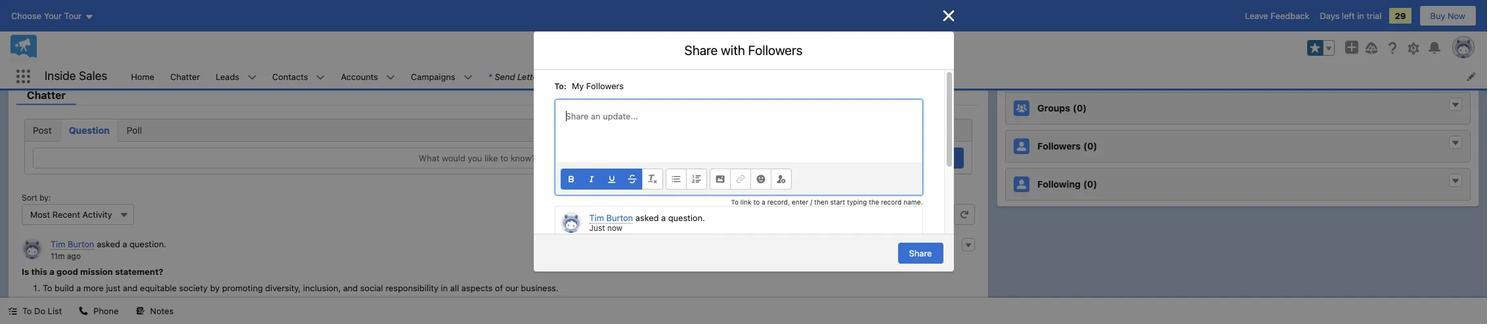 Task type: vqa. For each thing, say whether or not it's contained in the screenshot.
Ask
yes



Task type: locate. For each thing, give the bounding box(es) containing it.
your left colleagues
[[400, 43, 418, 55]]

to do list button
[[0, 298, 70, 324]]

1 horizontal spatial in
[[1358, 11, 1365, 21]]

just
[[106, 283, 120, 293]]

tim burton, just now element
[[16, 233, 981, 324]]

text default image inside answer button
[[78, 314, 88, 324]]

0 vertical spatial the
[[285, 43, 299, 55]]

0 horizontal spatial question.
[[130, 239, 166, 250]]

contacts list item
[[264, 64, 333, 89]]

2 horizontal spatial with
[[721, 43, 745, 58]]

1 vertical spatial to
[[754, 198, 760, 206]]

* left send
[[488, 71, 492, 82]]

chatter link down inside
[[16, 89, 76, 105]]

1 vertical spatial asked
[[97, 239, 120, 250]]

ask button
[[927, 148, 964, 169]]

(0) up the following (0)
[[1084, 141, 1098, 152]]

29
[[1395, 11, 1407, 21]]

leads link
[[208, 64, 247, 89]]

background
[[37, 17, 88, 28]]

home
[[131, 71, 155, 82]]

revenue
[[1063, 41, 1097, 51]]

society
[[179, 283, 208, 293]]

share inside button
[[909, 248, 932, 259]]

11m
[[51, 251, 65, 261]]

post
[[33, 125, 52, 136]]

about
[[27, 43, 49, 53]]

by:
[[40, 193, 51, 203]]

to left build
[[43, 283, 52, 293]]

question.
[[668, 212, 705, 223], [130, 239, 166, 250]]

1 horizontal spatial to
[[43, 283, 52, 293]]

question. up the "statement?"
[[130, 239, 166, 250]]

1 vertical spatial (0)
[[1084, 141, 1098, 152]]

chatter right home
[[170, 71, 200, 82]]

of
[[495, 283, 503, 293]]

0 vertical spatial to
[[731, 198, 739, 206]]

link
[[741, 198, 752, 206]]

group
[[1308, 40, 1335, 56]]

2 vertical spatial (0)
[[1084, 179, 1098, 190]]

answer button
[[77, 313, 121, 324]]

the
[[285, 43, 299, 55], [869, 198, 879, 206]]

text default image
[[1452, 101, 1461, 110], [1452, 139, 1461, 148], [136, 307, 145, 316], [143, 314, 154, 324]]

tim
[[51, 239, 65, 250]]

* for * call maria tomorrow (sample)
[[587, 71, 591, 82]]

contacts
[[272, 71, 308, 82]]

list
[[48, 306, 62, 317]]

poll link
[[118, 120, 151, 141]]

build
[[55, 283, 74, 293]]

followers
[[748, 43, 803, 58], [586, 81, 624, 91], [1038, 141, 1081, 152]]

on
[[469, 43, 480, 55]]

question. inside tim burton asked a question. 11m ago
[[130, 239, 166, 250]]

chatter link right home
[[162, 64, 208, 89]]

list item
[[481, 64, 579, 89], [579, 64, 737, 89]]

2 vertical spatial to
[[22, 306, 32, 317]]

text default image inside share popup button
[[143, 314, 154, 324]]

1 horizontal spatial question.
[[668, 212, 705, 223]]

1 vertical spatial followers
[[586, 81, 624, 91]]

share button
[[142, 313, 178, 324]]

(0) for followers (0)
[[1084, 141, 1098, 152]]

1 horizontal spatial followers
[[748, 43, 803, 58]]

2 * from the left
[[587, 71, 591, 82]]

1 vertical spatial in
[[441, 283, 448, 293]]

None text field
[[555, 100, 923, 163]]

0 horizontal spatial chatter
[[27, 89, 66, 101]]

* send letter
[[488, 71, 541, 82]]

list containing home
[[123, 64, 1488, 89]]

buy
[[1431, 11, 1446, 21]]

just now link
[[590, 223, 623, 233]]

1 horizontal spatial by
[[1100, 41, 1109, 51]]

asked right burton
[[97, 239, 120, 250]]

0 vertical spatial followers
[[748, 43, 803, 58]]

a up the "statement?"
[[123, 239, 127, 250]]

(or
[[330, 43, 344, 55]]

share up home link
[[155, 43, 179, 55]]

text default image inside 'phone' button
[[79, 307, 88, 316]]

followers for to: my followers
[[586, 81, 624, 91]]

your left awesomeness
[[182, 43, 200, 55]]

to right like
[[500, 153, 508, 164]]

1 horizontal spatial to
[[754, 198, 760, 206]]

(0) for following (0)
[[1084, 179, 1098, 190]]

this
[[31, 266, 47, 277]]

chatter down inside
[[27, 89, 66, 101]]

share down name.
[[909, 248, 932, 259]]

share for share button
[[909, 248, 932, 259]]

0 horizontal spatial and
[[123, 283, 138, 293]]

buy now button
[[1420, 5, 1477, 26]]

is this a good mission statement?
[[22, 266, 163, 277]]

and right the just
[[123, 283, 138, 293]]

sort by:
[[22, 193, 51, 203]]

to inside button
[[22, 306, 32, 317]]

chatter
[[170, 71, 200, 82], [27, 89, 66, 101]]

0 horizontal spatial to
[[500, 153, 508, 164]]

* for * send letter
[[488, 71, 492, 82]]

groups (0)
[[1038, 103, 1087, 114]]

text default image inside notes button
[[136, 307, 145, 316]]

0 horizontal spatial in
[[441, 283, 448, 293]]

enter
[[792, 198, 809, 206]]

asked inside tim burton asked a question. 11m ago
[[97, 239, 120, 250]]

1 horizontal spatial asked
[[636, 212, 659, 223]]

fytd revenue by quarter
[[1039, 41, 1142, 51]]

1 vertical spatial to
[[43, 283, 52, 293]]

in right left
[[1358, 11, 1365, 21]]

text default image inside to do list button
[[8, 307, 17, 316]]

feedback
[[1271, 11, 1310, 21]]

1 vertical spatial the
[[869, 198, 879, 206]]

now
[[1448, 11, 1466, 21]]

what would you like to know?
[[419, 153, 536, 164]]

1 horizontal spatial *
[[587, 71, 591, 82]]

to left the link
[[731, 198, 739, 206]]

in
[[1358, 11, 1365, 21], [441, 283, 448, 293]]

list
[[123, 64, 1488, 89]]

0 horizontal spatial followers
[[586, 81, 624, 91]]

inside sales
[[45, 69, 107, 83]]

liked button
[[22, 313, 56, 324]]

answer
[[93, 314, 121, 324]]

question. down align text element
[[668, 212, 705, 223]]

know?
[[511, 153, 536, 164]]

tim burton image
[[22, 238, 43, 260]]

0 vertical spatial chatter link
[[162, 64, 208, 89]]

asked right now
[[636, 212, 659, 223]]

1 vertical spatial question.
[[130, 239, 166, 250]]

following (0)
[[1038, 179, 1098, 190]]

1 * from the left
[[488, 71, 492, 82]]

typing
[[847, 198, 867, 206]]

tab list
[[24, 119, 973, 142]]

a down align text element
[[661, 212, 666, 223]]

inside
[[45, 69, 76, 83]]

in left all
[[441, 283, 448, 293]]

list item down search...
[[579, 64, 737, 89]]

chatter link
[[162, 64, 208, 89], [16, 89, 76, 105]]

text default image inside liked button
[[22, 314, 33, 324]]

sales
[[79, 69, 107, 83]]

with
[[721, 43, 745, 58], [265, 43, 283, 55], [380, 43, 397, 55]]

text default image for to do list button
[[8, 307, 17, 316]]

quarter
[[1112, 41, 1142, 51]]

0 horizontal spatial *
[[488, 71, 492, 82]]

notes
[[150, 306, 174, 317]]

to
[[731, 198, 739, 206], [43, 283, 52, 293], [22, 306, 32, 317]]

toolbar
[[555, 163, 923, 195]]

* left call
[[587, 71, 591, 82]]

format text element
[[561, 169, 663, 190]]

statement?
[[115, 266, 163, 277]]

by down "67" at the top right of page
[[1100, 41, 1109, 51]]

1 horizontal spatial with
[[380, 43, 397, 55]]

1 horizontal spatial and
[[343, 283, 358, 293]]

2 horizontal spatial followers
[[1038, 141, 1081, 152]]

the right typing
[[869, 198, 879, 206]]

to left do
[[22, 306, 32, 317]]

1 horizontal spatial chatter link
[[162, 64, 208, 89]]

burton
[[68, 239, 94, 250]]

1 vertical spatial by
[[210, 283, 220, 293]]

(0)
[[1073, 103, 1087, 114], [1084, 141, 1098, 152], [1084, 179, 1098, 190]]

0 vertical spatial to
[[500, 153, 508, 164]]

the left 'world.'
[[285, 43, 299, 55]]

(0) right groups
[[1073, 103, 1087, 114]]

2 horizontal spatial to
[[731, 198, 739, 206]]

*
[[488, 71, 492, 82], [587, 71, 591, 82]]

ago
[[67, 251, 81, 261]]

share up (sample)
[[685, 43, 718, 58]]

would
[[442, 153, 466, 164]]

by
[[1100, 41, 1109, 51], [210, 283, 220, 293]]

tim burton link
[[51, 239, 94, 250]]

0 horizontal spatial asked
[[97, 239, 120, 250]]

1 vertical spatial chatter link
[[16, 89, 76, 105]]

0 vertical spatial question.
[[668, 212, 705, 223]]

text default image for 'phone' button
[[79, 307, 88, 316]]

to for to build a more just and equitable society by promoting diversity, inclusion, and social responsibility in all aspects of our business.
[[43, 283, 52, 293]]

by right society
[[210, 283, 220, 293]]

1 horizontal spatial your
[[400, 43, 418, 55]]

and left social
[[343, 283, 358, 293]]

1 horizontal spatial chatter
[[170, 71, 200, 82]]

send
[[495, 71, 515, 82]]

0 vertical spatial by
[[1100, 41, 1109, 51]]

post link
[[25, 120, 60, 141]]

0 horizontal spatial to
[[22, 306, 32, 317]]

kb
[[1109, 26, 1119, 36]]

days left in trial
[[1321, 11, 1382, 21]]

1 and from the left
[[123, 283, 138, 293]]

list item down chatter.)
[[481, 64, 579, 89]]

share down equitable
[[156, 314, 178, 324]]

0 horizontal spatial by
[[210, 283, 220, 293]]

text default image
[[1452, 177, 1461, 186], [8, 307, 17, 316], [79, 307, 88, 316], [22, 314, 33, 324], [78, 314, 88, 324]]

a inside tim burton asked a question. 11m ago
[[123, 239, 127, 250]]

trial
[[1367, 11, 1382, 21]]

(0) right "following"
[[1084, 179, 1098, 190]]

0 horizontal spatial your
[[182, 43, 200, 55]]

and
[[123, 283, 138, 293], [343, 283, 358, 293]]

start
[[831, 198, 846, 206]]

0 horizontal spatial the
[[285, 43, 299, 55]]

you
[[468, 153, 482, 164]]

0 vertical spatial (0)
[[1073, 103, 1087, 114]]

to right the link
[[754, 198, 760, 206]]



Task type: describe. For each thing, give the bounding box(es) containing it.
1 horizontal spatial the
[[869, 198, 879, 206]]

0 vertical spatial in
[[1358, 11, 1365, 21]]

equitable
[[140, 283, 177, 293]]

sep
[[1039, 26, 1053, 36]]

fytd
[[1039, 41, 1061, 51]]

accounts link
[[333, 64, 386, 89]]

2 and from the left
[[343, 283, 358, 293]]

social
[[360, 283, 383, 293]]

0 vertical spatial asked
[[636, 212, 659, 223]]

share for share your awesomeness with the world. (or at least with your colleagues on chatter.)
[[155, 43, 179, 55]]

a right this
[[49, 266, 54, 277]]

like
[[485, 153, 498, 164]]

is
[[22, 266, 29, 277]]

asked a question.
[[633, 212, 705, 223]]

1 list item from the left
[[481, 64, 579, 89]]

text default image for liked button
[[22, 314, 33, 324]]

a left record,
[[762, 198, 766, 206]]

inclusion,
[[303, 283, 341, 293]]

1 vertical spatial chatter
[[27, 89, 66, 101]]

followers (0)
[[1038, 141, 1098, 152]]

png
[[1130, 26, 1144, 36]]

at
[[346, 43, 354, 55]]

mission
[[80, 266, 113, 277]]

letter
[[518, 71, 541, 82]]

to inside button
[[500, 153, 508, 164]]

good
[[57, 266, 78, 277]]

to build a more just and equitable society by promoting diversity, inclusion, and social responsibility in all aspects of our business.
[[43, 283, 559, 293]]

aspects
[[462, 283, 493, 293]]

what would you like to know? button
[[33, 148, 922, 169]]

share with followers
[[685, 43, 803, 58]]

do
[[34, 306, 45, 317]]

0 horizontal spatial chatter link
[[16, 89, 76, 105]]

question
[[69, 125, 110, 136]]

ask
[[938, 153, 953, 164]]

left
[[1342, 11, 1356, 21]]

fytd revenue by quarter link
[[1014, 41, 1463, 63]]

(sample)
[[676, 71, 712, 82]]

our
[[506, 283, 519, 293]]

world.
[[301, 43, 327, 55]]

2 vertical spatial followers
[[1038, 141, 1081, 152]]

leads
[[216, 71, 240, 82]]

accounts list item
[[333, 64, 403, 89]]

then
[[815, 198, 829, 206]]

about me
[[27, 43, 63, 53]]

share inside popup button
[[156, 314, 178, 324]]

search... button
[[592, 37, 855, 58]]

search...
[[618, 43, 653, 53]]

sort
[[22, 193, 37, 203]]

inverse image
[[941, 8, 957, 24]]

tab list containing post
[[24, 119, 973, 142]]

call
[[594, 71, 608, 82]]

1 your from the left
[[182, 43, 200, 55]]

0 horizontal spatial with
[[265, 43, 283, 55]]

phone
[[94, 306, 119, 317]]

business.
[[521, 283, 559, 293]]

leave
[[1246, 11, 1269, 21]]

/
[[811, 198, 813, 206]]

record,
[[768, 198, 790, 206]]

campaigns link
[[403, 64, 463, 89]]

share your awesomeness with the world. (or at least with your colleagues on chatter.)
[[155, 43, 519, 55]]

11m ago link
[[51, 251, 81, 261]]

to for to link to a record, enter / then start typing the record name.
[[731, 198, 739, 206]]

* call maria tomorrow (sample)
[[587, 71, 712, 82]]

all
[[450, 283, 459, 293]]

to for to do list
[[22, 306, 32, 317]]

following
[[1038, 179, 1081, 190]]

campaigns list item
[[403, 64, 481, 89]]

0 vertical spatial chatter
[[170, 71, 200, 82]]

days
[[1321, 11, 1340, 21]]

by inside tim burton, just now element
[[210, 283, 220, 293]]

colleagues
[[421, 43, 467, 55]]

followers for share with followers
[[748, 43, 803, 58]]

chatter.)
[[482, 43, 519, 55]]

home link
[[123, 64, 162, 89]]

in inside tim burton, just now element
[[441, 283, 448, 293]]

29,
[[1056, 26, 1068, 36]]

responsibility
[[386, 283, 439, 293]]

background button
[[17, 13, 980, 34]]

2 your from the left
[[400, 43, 418, 55]]

share for share with followers
[[685, 43, 718, 58]]

awesomeness
[[203, 43, 262, 55]]

leads list item
[[208, 64, 264, 89]]

(0) for groups (0)
[[1073, 103, 1087, 114]]

more
[[83, 283, 104, 293]]

insert content element
[[710, 169, 792, 190]]

to: my followers
[[555, 81, 624, 91]]

poll
[[127, 125, 142, 136]]

Search this feed... search field
[[718, 204, 915, 225]]

groups
[[1038, 103, 1071, 114]]

just now
[[590, 223, 623, 233]]

promoting
[[222, 283, 263, 293]]

67 kb
[[1099, 26, 1119, 36]]

me
[[51, 43, 63, 53]]

name.
[[904, 198, 923, 206]]

tim burton asked a question. 11m ago
[[51, 239, 166, 261]]

what
[[419, 153, 440, 164]]

align text element
[[666, 169, 707, 190]]

buy now
[[1431, 11, 1466, 21]]

2 list item from the left
[[579, 64, 737, 89]]

a right build
[[76, 283, 81, 293]]

just
[[590, 223, 605, 233]]

diversity,
[[265, 283, 301, 293]]

campaigns
[[411, 71, 456, 82]]

accounts
[[341, 71, 378, 82]]



